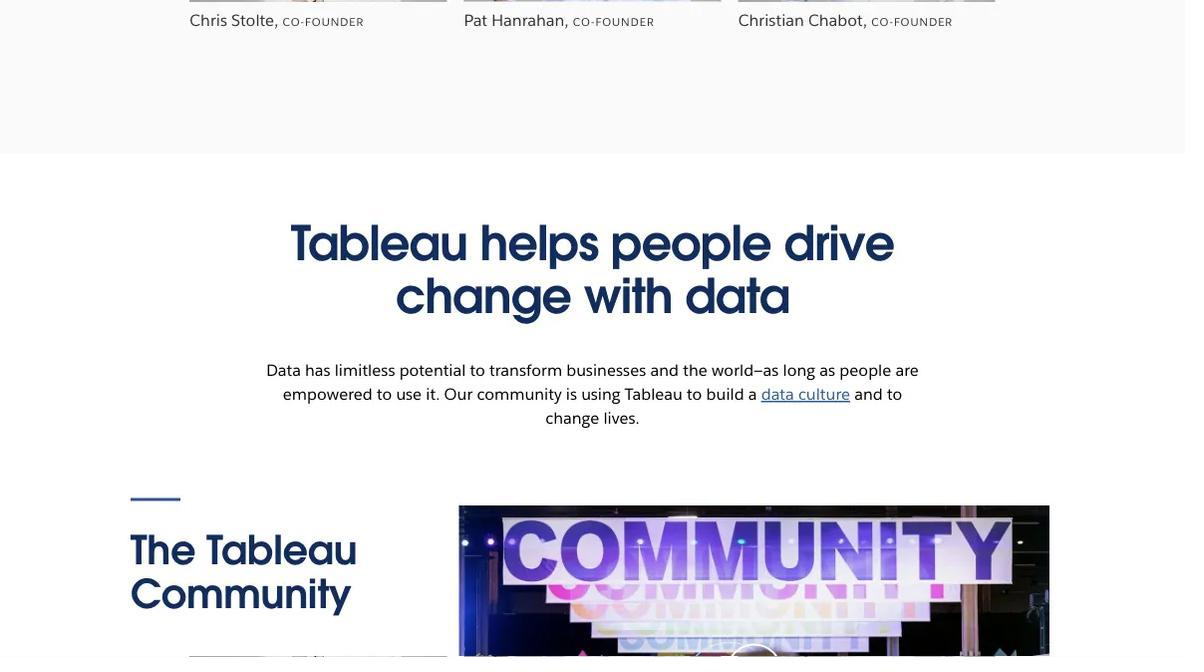 Task type: vqa. For each thing, say whether or not it's contained in the screenshot.
TO
yes



Task type: describe. For each thing, give the bounding box(es) containing it.
tableau community members at tableau conference image
[[459, 506, 1051, 657]]

hanrahan,
[[492, 9, 569, 30]]

tableau inside the tableau community
[[207, 525, 358, 576]]

helps
[[480, 213, 599, 274]]

culture
[[799, 384, 851, 404]]

tableau inside tableau helps people drive change with data
[[291, 213, 468, 274]]

founder for chris stolte,
[[305, 15, 365, 29]]

as
[[820, 360, 836, 380]]

and inside data has limitless potential to transform businesses and the world—as long as people are empowered to use it. our community is using tableau to build a
[[651, 360, 679, 380]]

chabot,
[[809, 10, 868, 30]]

businesses
[[567, 360, 647, 380]]

and inside and to change lives.
[[855, 384, 884, 404]]

our
[[444, 384, 473, 404]]

1 vertical spatial data
[[762, 384, 795, 404]]

chris stolte, co-founder
[[190, 10, 365, 30]]

has
[[305, 360, 331, 380]]

limitless
[[335, 360, 395, 380]]

transform
[[490, 360, 563, 380]]

co- for chris stolte,
[[283, 15, 305, 29]]

to up our
[[470, 360, 486, 380]]

founder for christian chabot,
[[895, 15, 954, 29]]

people inside tableau helps people drive change with data
[[611, 213, 772, 274]]

lives.
[[604, 408, 640, 428]]

change inside and to change lives.
[[546, 408, 600, 428]]

the
[[683, 360, 708, 380]]

data culture link
[[762, 384, 851, 404]]

world—as
[[712, 360, 779, 380]]



Task type: locate. For each thing, give the bounding box(es) containing it.
are
[[896, 360, 920, 380]]

founder inside chris stolte, co-founder
[[305, 15, 365, 29]]

community
[[130, 569, 352, 619]]

stolte,
[[232, 10, 279, 30]]

co- right stolte,
[[283, 15, 305, 29]]

tableau helps people drive change with data
[[291, 213, 895, 327]]

1 vertical spatial tableau
[[625, 384, 683, 404]]

tableau inside data has limitless potential to transform businesses and the world—as long as people are empowered to use it. our community is using tableau to build a
[[625, 384, 683, 404]]

0 vertical spatial and
[[651, 360, 679, 380]]

data has limitless potential to transform businesses and the world—as long as people are empowered to use it. our community is using tableau to build a
[[266, 360, 920, 404]]

0 horizontal spatial and
[[651, 360, 679, 380]]

0 vertical spatial data
[[685, 265, 790, 327]]

1 vertical spatial change
[[546, 408, 600, 428]]

a
[[749, 384, 758, 404]]

empowered
[[283, 384, 373, 404]]

to down are
[[888, 384, 903, 404]]

people inside data has limitless potential to transform businesses and the world—as long as people are empowered to use it. our community is using tableau to build a
[[840, 360, 892, 380]]

christian
[[739, 10, 805, 30]]

people
[[611, 213, 772, 274], [840, 360, 892, 380]]

data culture
[[762, 384, 851, 404]]

1 horizontal spatial co-
[[872, 15, 895, 29]]

change
[[396, 265, 572, 327], [546, 408, 600, 428]]

1 vertical spatial and
[[855, 384, 884, 404]]

using
[[582, 384, 621, 404]]

community
[[477, 384, 562, 404]]

founder right chabot,
[[895, 15, 954, 29]]

with
[[584, 265, 673, 327]]

founder right stolte,
[[305, 15, 365, 29]]

2 vertical spatial tableau
[[207, 525, 358, 576]]

to inside and to change lives.
[[888, 384, 903, 404]]

long
[[784, 360, 816, 380]]

and right culture
[[855, 384, 884, 404]]

and left the on the bottom right of the page
[[651, 360, 679, 380]]

co- for christian chabot,
[[872, 15, 895, 29]]

data up the "world—as"
[[685, 265, 790, 327]]

change inside tableau helps people drive change with data
[[396, 265, 572, 327]]

0 horizontal spatial people
[[611, 213, 772, 274]]

1 vertical spatial people
[[840, 360, 892, 380]]

co-
[[283, 15, 305, 29], [872, 15, 895, 29]]

is
[[566, 384, 578, 404]]

to down the on the bottom right of the page
[[687, 384, 703, 404]]

founder
[[596, 14, 655, 28]]

co- right chabot,
[[872, 15, 895, 29]]

1 founder from the left
[[305, 15, 365, 29]]

data inside tableau helps people drive change with data
[[685, 265, 790, 327]]

0 vertical spatial tableau
[[291, 213, 468, 274]]

the
[[130, 525, 196, 576]]

0 vertical spatial people
[[611, 213, 772, 274]]

data
[[685, 265, 790, 327], [762, 384, 795, 404]]

1 horizontal spatial people
[[840, 360, 892, 380]]

drive
[[784, 213, 895, 274]]

chris
[[190, 10, 227, 30]]

it.
[[426, 384, 440, 404]]

pat hanrahan, co-founder
[[464, 9, 655, 30]]

0 horizontal spatial founder
[[305, 15, 365, 29]]

tableau
[[291, 213, 468, 274], [625, 384, 683, 404], [207, 525, 358, 576]]

potential
[[400, 360, 466, 380]]

christian chabot, co-founder
[[739, 10, 954, 30]]

co- inside chris stolte, co-founder
[[283, 15, 305, 29]]

data
[[266, 360, 301, 380]]

founder
[[305, 15, 365, 29], [895, 15, 954, 29]]

1 co- from the left
[[283, 15, 305, 29]]

co- inside "christian chabot, co-founder"
[[872, 15, 895, 29]]

0 horizontal spatial co-
[[283, 15, 305, 29]]

to
[[470, 360, 486, 380], [377, 384, 392, 404], [687, 384, 703, 404], [888, 384, 903, 404]]

founder inside "christian chabot, co-founder"
[[895, 15, 954, 29]]

change down is
[[546, 408, 600, 428]]

1 horizontal spatial and
[[855, 384, 884, 404]]

to left 'use' on the bottom left of page
[[377, 384, 392, 404]]

2 co- from the left
[[872, 15, 895, 29]]

and to change lives.
[[546, 384, 903, 428]]

1 horizontal spatial founder
[[895, 15, 954, 29]]

and
[[651, 360, 679, 380], [855, 384, 884, 404]]

pat
[[464, 9, 488, 30]]

data right a
[[762, 384, 795, 404]]

co-
[[573, 14, 596, 28]]

build
[[707, 384, 745, 404]]

0 vertical spatial change
[[396, 265, 572, 327]]

the tableau community
[[130, 525, 358, 619]]

use
[[396, 384, 422, 404]]

change up transform
[[396, 265, 572, 327]]

2 founder from the left
[[895, 15, 954, 29]]



